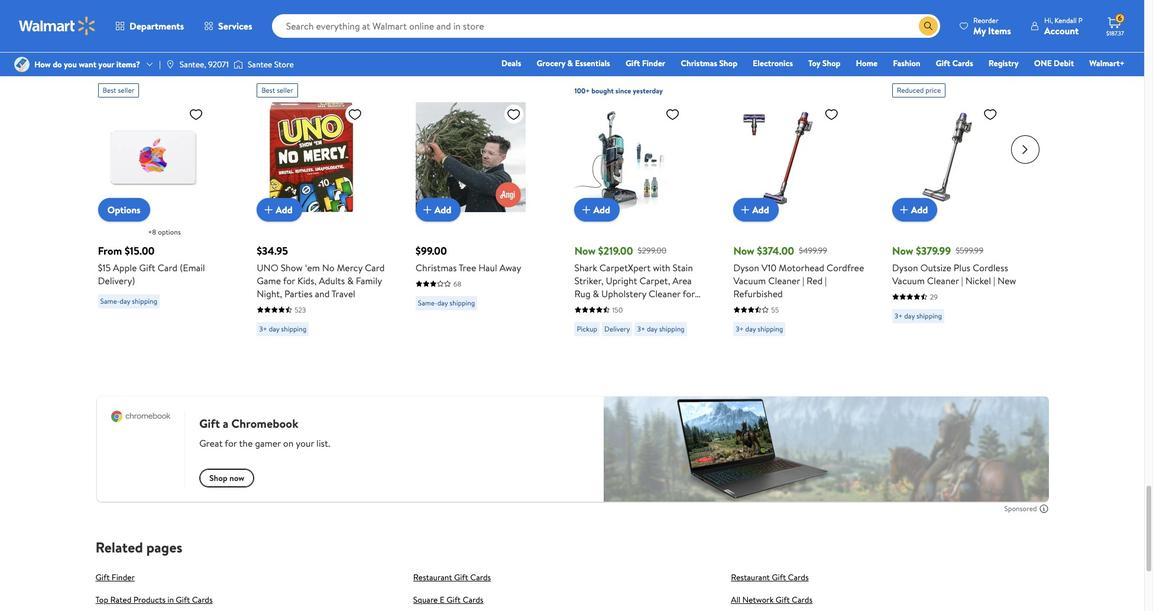 Task type: describe. For each thing, give the bounding box(es) containing it.
electronics link
[[748, 57, 799, 70]]

upright
[[606, 275, 638, 288]]

registry
[[989, 57, 1019, 69]]

grocery & essentials
[[537, 57, 611, 69]]

area
[[673, 275, 692, 288]]

reduced price
[[898, 85, 942, 95]]

day for christmas tree haul away
[[438, 298, 448, 308]]

& right spot
[[650, 301, 657, 314]]

options
[[107, 204, 141, 217]]

top
[[96, 595, 108, 606]]

$379.99
[[917, 244, 952, 259]]

santee, 92071
[[180, 59, 229, 70]]

square e gift cards link
[[414, 595, 484, 606]]

29
[[931, 292, 938, 302]]

product group containing $99.00
[[416, 79, 549, 377]]

items?
[[116, 59, 140, 70]]

150
[[613, 305, 623, 315]]

shipping up ex200 at the right bottom of page
[[660, 324, 685, 334]]

add to favorites list, dyson v10 motorhead cordfree vacuum cleaner | red | refurbished image
[[825, 107, 839, 122]]

add for $374.00
[[753, 203, 770, 216]]

$219.00
[[599, 244, 633, 259]]

essentials
[[575, 57, 611, 69]]

kids,
[[298, 275, 317, 288]]

6
[[1119, 13, 1123, 23]]

cards left the registry link at the top
[[953, 57, 974, 69]]

now $219.00 $299.00 shark carpetxpert with stain striker, upright carpet, area rug & upholstery cleaner for pets, built-in spot & stain eliminator, deep cleaning & tough stain removal, carpet shampooer, navy, ex200
[[575, 244, 695, 353]]

browse
[[193, 60, 219, 72]]

p
[[1079, 15, 1083, 25]]

cards up square e gift cards link on the bottom left of the page
[[471, 572, 491, 584]]

3+ for $374.00
[[736, 324, 744, 334]]

0 horizontal spatial your
[[98, 59, 114, 70]]

add to cart image
[[262, 203, 276, 217]]

$187.37
[[1107, 29, 1125, 37]]

cards right products
[[192, 595, 213, 606]]

services button
[[194, 12, 263, 40]]

shop for christmas shop
[[720, 57, 738, 69]]

+8 options
[[148, 227, 181, 237]]

walmart image
[[19, 17, 96, 36]]

100+
[[575, 86, 590, 96]]

1 restaurant gift cards from the left
[[414, 572, 491, 584]]

walmart+ link
[[1085, 57, 1131, 70]]

navy,
[[626, 340, 649, 353]]

add to favorites list, shark carpetxpert with stain striker, upright carpet, area rug & upholstery cleaner for pets, built-in spot & stain eliminator, deep cleaning & tough stain removal, carpet shampooer, navy, ex200 image
[[666, 107, 680, 122]]

all network gift cards
[[731, 595, 813, 606]]

1 restaurant gift cards link from the left
[[414, 572, 491, 584]]

outsize
[[921, 262, 952, 275]]

reduced
[[898, 85, 924, 95]]

0 horizontal spatial gift finder
[[96, 572, 135, 584]]

finder for the leftmost gift finder "link"
[[112, 572, 135, 584]]

travel
[[332, 288, 356, 301]]

Walmart Site-Wide search field
[[272, 14, 941, 38]]

items
[[182, 43, 210, 59]]

debit
[[1055, 57, 1075, 69]]

plus
[[954, 262, 971, 275]]

recent
[[168, 60, 191, 72]]

0 vertical spatial stain
[[673, 262, 693, 275]]

add button for $219.00
[[575, 198, 620, 222]]

christmas tree haul away image
[[416, 102, 526, 212]]

add to cart image for christmas
[[421, 203, 435, 217]]

options link
[[98, 198, 150, 222]]

add to favorites list, dyson outsize plus cordless vacuum cleaner | nickel | new image
[[984, 107, 998, 122]]

92071
[[208, 59, 229, 70]]

hi, kendall p account
[[1045, 15, 1083, 37]]

gift right products
[[176, 595, 190, 606]]

one debit link
[[1029, 57, 1080, 70]]

nickel
[[966, 275, 992, 288]]

delivery
[[605, 324, 630, 334]]

add for $219.00
[[594, 203, 611, 216]]

add button for uno
[[257, 198, 302, 222]]

adults
[[319, 275, 345, 288]]

on
[[119, 60, 128, 72]]

add button for $379.99
[[893, 198, 938, 222]]

card inside from $15.00 $15 apple gift card (email delivery)
[[158, 262, 178, 275]]

3+ day shipping for $374.00
[[736, 324, 784, 334]]

Search search field
[[272, 14, 941, 38]]

3+ day shipping up ex200 at the right bottom of page
[[638, 324, 685, 334]]

rug
[[575, 288, 591, 301]]

now $379.99 $599.99 dyson outsize plus cordless vacuum cleaner | nickel | new
[[893, 244, 1017, 288]]

now $374.00 $499.99 dyson v10 motorhead cordfree vacuum cleaner | red | refurbished
[[734, 244, 865, 301]]

gift up price
[[936, 57, 951, 69]]

top rated products in gift cards
[[96, 595, 213, 606]]

best seller for +8 options
[[103, 85, 135, 95]]

pages
[[146, 538, 182, 558]]

add for uno
[[276, 203, 293, 216]]

 image for santee, 92071
[[166, 60, 175, 69]]

my
[[974, 24, 987, 37]]

dyson v10 motorhead cordfree vacuum cleaner | red | refurbished image
[[734, 102, 844, 212]]

and
[[315, 288, 330, 301]]

1 vertical spatial stain
[[659, 301, 679, 314]]

upholstery
[[602, 288, 647, 301]]

v10
[[762, 262, 777, 275]]

santee
[[248, 59, 272, 70]]

product group containing now $379.99
[[893, 79, 1026, 377]]

$34.95
[[257, 244, 288, 259]]

product group containing now $374.00
[[734, 79, 867, 377]]

spot
[[629, 301, 648, 314]]

ex200
[[651, 340, 678, 353]]

for inside $34.95 uno show 'em no mercy card game for kids, adults & family night, parties and travel
[[283, 275, 295, 288]]

add to favorites list, uno show 'em no mercy card game for kids, adults & family night, parties and travel image
[[348, 107, 362, 122]]

history
[[221, 60, 246, 72]]

kendall
[[1055, 15, 1078, 25]]

& right rug on the top of page
[[593, 288, 600, 301]]

$15
[[98, 262, 111, 275]]

now for now $374.00
[[734, 244, 755, 259]]

0 horizontal spatial gift finder link
[[96, 572, 135, 584]]

removal,
[[624, 327, 662, 340]]

next slide for recently viewed items list image
[[1012, 135, 1040, 164]]

deals link
[[496, 57, 527, 70]]

toy shop
[[809, 57, 841, 69]]

cleaner for now $374.00
[[769, 275, 801, 288]]

2 restaurant gift cards from the left
[[731, 572, 809, 584]]

day for uno show 'em no mercy card game for kids, adults & family night, parties and travel
[[269, 324, 280, 334]]

gift right network
[[776, 595, 790, 606]]

now for now $379.99
[[893, 244, 914, 259]]

home
[[857, 57, 878, 69]]

striker,
[[575, 275, 604, 288]]

related
[[96, 538, 143, 558]]

add to cart image for $379.99
[[898, 203, 912, 217]]

dyson outsize plus cordless vacuum cleaner | nickel | new image
[[893, 102, 1003, 212]]

rated
[[110, 595, 132, 606]]

christmas inside $99.00 christmas tree haul away
[[416, 262, 457, 275]]

product group containing now $219.00
[[575, 79, 708, 377]]

santee,
[[180, 59, 206, 70]]

red
[[807, 275, 823, 288]]

account
[[1045, 24, 1079, 37]]

christmas shop link
[[676, 57, 743, 70]]

price
[[926, 85, 942, 95]]

gift inside "link"
[[626, 57, 640, 69]]

add button for christmas
[[416, 198, 461, 222]]

& right cleaning
[[684, 314, 690, 327]]

network
[[743, 595, 774, 606]]

 image for how do you want your items?
[[14, 57, 30, 72]]

store
[[274, 59, 294, 70]]

in inside now $219.00 $299.00 shark carpetxpert with stain striker, upright carpet, area rug & upholstery cleaner for pets, built-in spot & stain eliminator, deep cleaning & tough stain removal, carpet shampooer, navy, ex200
[[620, 301, 627, 314]]

gift cards link
[[931, 57, 979, 70]]



Task type: locate. For each thing, give the bounding box(es) containing it.
stain up carpet
[[659, 301, 679, 314]]

0 vertical spatial finder
[[642, 57, 666, 69]]

tough
[[575, 327, 600, 340]]

now up shark on the top
[[575, 244, 596, 259]]

square
[[414, 595, 438, 606]]

from $15.00 $15 apple gift card (email delivery)
[[98, 244, 205, 288]]

stain down 150
[[602, 327, 622, 340]]

same-day shipping down "68"
[[418, 298, 475, 308]]

add to cart image
[[421, 203, 435, 217], [580, 203, 594, 217], [739, 203, 753, 217], [898, 203, 912, 217]]

vacuum down the $374.00
[[734, 275, 766, 288]]

gift finder up yesterday on the right
[[626, 57, 666, 69]]

0 vertical spatial christmas
[[681, 57, 718, 69]]

| left nickel
[[962, 275, 964, 288]]

now inside now $374.00 $499.99 dyson v10 motorhead cordfree vacuum cleaner | red | refurbished
[[734, 244, 755, 259]]

2 add from the left
[[435, 203, 452, 216]]

gift up "top"
[[96, 572, 110, 584]]

cards right e at the left bottom of page
[[463, 595, 484, 606]]

2 vacuum from the left
[[893, 275, 925, 288]]

now left the $374.00
[[734, 244, 755, 259]]

6 product group from the left
[[893, 79, 1026, 377]]

carpetxpert
[[600, 262, 651, 275]]

reorder my items
[[974, 15, 1012, 37]]

1 vacuum from the left
[[734, 275, 766, 288]]

finder up yesterday on the right
[[642, 57, 666, 69]]

2 add to cart image from the left
[[580, 203, 594, 217]]

in left spot
[[620, 301, 627, 314]]

4 product group from the left
[[575, 79, 708, 377]]

walmart+
[[1090, 57, 1125, 69]]

$299.00
[[638, 245, 667, 257]]

now inside now $379.99 $599.99 dyson outsize plus cordless vacuum cleaner | nickel | new
[[893, 244, 914, 259]]

carpet,
[[640, 275, 671, 288]]

toy
[[809, 57, 821, 69]]

product group containing from $15.00
[[98, 79, 231, 377]]

$99.00 christmas tree haul away
[[416, 244, 522, 275]]

1 horizontal spatial card
[[365, 262, 385, 275]]

68
[[454, 279, 462, 289]]

0 horizontal spatial dyson
[[734, 262, 760, 275]]

same-day shipping for christmas
[[418, 298, 475, 308]]

shipping for dyson v10 motorhead cordfree vacuum cleaner | red | refurbished
[[758, 324, 784, 334]]

family
[[356, 275, 382, 288]]

cleaner inside now $219.00 $299.00 shark carpetxpert with stain striker, upright carpet, area rug & upholstery cleaner for pets, built-in spot & stain eliminator, deep cleaning & tough stain removal, carpet shampooer, navy, ex200
[[649, 288, 681, 301]]

one debit
[[1035, 57, 1075, 69]]

1 add button from the left
[[257, 198, 302, 222]]

1 horizontal spatial cleaner
[[769, 275, 801, 288]]

yesterday
[[633, 86, 663, 96]]

your
[[98, 59, 114, 70], [130, 60, 146, 72]]

in
[[620, 301, 627, 314], [168, 595, 174, 606]]

stain right with
[[673, 262, 693, 275]]

| right red
[[825, 275, 827, 288]]

$15 apple gift card (email delivery) image
[[98, 102, 208, 212]]

0 horizontal spatial for
[[283, 275, 295, 288]]

gift finder link up rated
[[96, 572, 135, 584]]

add to favorites list, $15 apple gift card (email delivery) image
[[189, 107, 203, 122]]

add up '$379.99'
[[912, 203, 929, 216]]

best seller down store
[[262, 85, 294, 95]]

services
[[218, 20, 252, 33]]

gift finder link up yesterday on the right
[[621, 57, 671, 70]]

2 card from the left
[[365, 262, 385, 275]]

$499.99
[[799, 245, 828, 257]]

2 restaurant from the left
[[731, 572, 770, 584]]

day for dyson outsize plus cordless vacuum cleaner | nickel | new
[[905, 311, 915, 321]]

same-day shipping
[[100, 296, 157, 306], [418, 298, 475, 308]]

all network gift cards link
[[731, 595, 813, 606]]

0 horizontal spatial restaurant
[[414, 572, 452, 584]]

add up the $374.00
[[753, 203, 770, 216]]

gift down $15.00
[[139, 262, 155, 275]]

most
[[148, 60, 166, 72]]

gift cards
[[936, 57, 974, 69]]

2 dyson from the left
[[893, 262, 919, 275]]

add button up '$379.99'
[[893, 198, 938, 222]]

shop right the toy on the right top of the page
[[823, 57, 841, 69]]

restaurant gift cards up all network gift cards
[[731, 572, 809, 584]]

1 horizontal spatial vacuum
[[893, 275, 925, 288]]

1 add from the left
[[276, 203, 293, 216]]

best seller
[[103, 85, 135, 95], [262, 85, 294, 95]]

gift right e at the left bottom of page
[[447, 595, 461, 606]]

hi,
[[1045, 15, 1054, 25]]

1 dyson from the left
[[734, 262, 760, 275]]

add
[[276, 203, 293, 216], [435, 203, 452, 216], [594, 203, 611, 216], [753, 203, 770, 216], [912, 203, 929, 216]]

1 horizontal spatial seller
[[277, 85, 294, 95]]

1 horizontal spatial same-day shipping
[[418, 298, 475, 308]]

seller for +8 options
[[118, 85, 135, 95]]

cleaner up cleaning
[[649, 288, 681, 301]]

parties
[[285, 288, 313, 301]]

4 add to cart image from the left
[[898, 203, 912, 217]]

fashion link
[[888, 57, 926, 70]]

bought
[[592, 86, 614, 96]]

how
[[34, 59, 51, 70]]

shampooer,
[[575, 340, 623, 353]]

2 product group from the left
[[257, 79, 390, 377]]

6 $187.37
[[1107, 13, 1125, 37]]

same- for christmas tree haul away
[[418, 298, 438, 308]]

card right mercy
[[365, 262, 385, 275]]

pickup
[[577, 324, 598, 334]]

finder up rated
[[112, 572, 135, 584]]

your right the on
[[130, 60, 146, 72]]

shipping down delivery)
[[132, 296, 157, 306]]

vacuum
[[734, 275, 766, 288], [893, 275, 925, 288]]

cordfree
[[827, 262, 865, 275]]

seller down store
[[277, 85, 294, 95]]

seller for $34.95
[[277, 85, 294, 95]]

cleaner left red
[[769, 275, 801, 288]]

1 add to cart image from the left
[[421, 203, 435, 217]]

card inside $34.95 uno show 'em no mercy card game for kids, adults & family night, parties and travel
[[365, 262, 385, 275]]

shipping down 29
[[917, 311, 943, 321]]

3 add button from the left
[[575, 198, 620, 222]]

0 horizontal spatial finder
[[112, 572, 135, 584]]

| left new
[[994, 275, 996, 288]]

same-
[[100, 296, 120, 306], [418, 298, 438, 308]]

with
[[653, 262, 671, 275]]

seller down the on
[[118, 85, 135, 95]]

| left red
[[803, 275, 805, 288]]

3+ day shipping down 55
[[736, 324, 784, 334]]

restaurant gift cards link up square e gift cards link on the bottom left of the page
[[414, 572, 491, 584]]

dyson inside now $379.99 $599.99 dyson outsize plus cordless vacuum cleaner | nickel | new
[[893, 262, 919, 275]]

restaurant gift cards up square e gift cards link on the bottom left of the page
[[414, 572, 491, 584]]

1 horizontal spatial restaurant
[[731, 572, 770, 584]]

cordless
[[973, 262, 1009, 275]]

same- for from $15.00
[[100, 296, 120, 306]]

gift inside from $15.00 $15 apple gift card (email delivery)
[[139, 262, 155, 275]]

3+ for uno
[[259, 324, 267, 334]]

stain
[[673, 262, 693, 275], [659, 301, 679, 314], [602, 327, 622, 340]]

best seller for $34.95
[[262, 85, 294, 95]]

0 vertical spatial in
[[620, 301, 627, 314]]

shipping for from $15.00
[[132, 296, 157, 306]]

add for $379.99
[[912, 203, 929, 216]]

day
[[120, 296, 130, 306], [438, 298, 448, 308], [905, 311, 915, 321], [269, 324, 280, 334], [647, 324, 658, 334], [746, 324, 757, 334]]

1 card from the left
[[158, 262, 178, 275]]

cleaner for now $379.99
[[928, 275, 960, 288]]

built-
[[597, 301, 620, 314]]

5 product group from the left
[[734, 79, 867, 377]]

add up the $99.00
[[435, 203, 452, 216]]

0 horizontal spatial best seller
[[103, 85, 135, 95]]

add up $219.00
[[594, 203, 611, 216]]

add button for $374.00
[[734, 198, 779, 222]]

0 horizontal spatial same-
[[100, 296, 120, 306]]

2 restaurant gift cards link from the left
[[731, 572, 809, 584]]

gift finder up rated
[[96, 572, 135, 584]]

now left '$379.99'
[[893, 244, 914, 259]]

dyson for $379.99
[[893, 262, 919, 275]]

grocery
[[537, 57, 566, 69]]

shipping for dyson outsize plus cordless vacuum cleaner | nickel | new
[[917, 311, 943, 321]]

 image
[[234, 59, 243, 70]]

from
[[98, 244, 122, 259]]

2 horizontal spatial now
[[893, 244, 914, 259]]

add to cart image for $219.00
[[580, 203, 594, 217]]

1 horizontal spatial gift finder
[[626, 57, 666, 69]]

0 horizontal spatial vacuum
[[734, 275, 766, 288]]

pets,
[[575, 301, 595, 314]]

1 product group from the left
[[98, 79, 231, 377]]

add up $34.95
[[276, 203, 293, 216]]

gift up "since"
[[626, 57, 640, 69]]

4 add button from the left
[[734, 198, 779, 222]]

 image down "viewed"
[[166, 60, 175, 69]]

add for christmas
[[435, 203, 452, 216]]

recently
[[96, 43, 141, 59]]

& right adults
[[347, 275, 354, 288]]

your inside recently viewed items based on your most recent browse history
[[130, 60, 146, 72]]

shipping down "68"
[[450, 298, 475, 308]]

2 shop from the left
[[823, 57, 841, 69]]

shipping down 523
[[281, 324, 307, 334]]

5 add from the left
[[912, 203, 929, 216]]

dyson left the v10
[[734, 262, 760, 275]]

|
[[159, 59, 161, 70], [803, 275, 805, 288], [825, 275, 827, 288], [962, 275, 964, 288], [994, 275, 996, 288]]

2 add button from the left
[[416, 198, 461, 222]]

0 horizontal spatial restaurant gift cards
[[414, 572, 491, 584]]

finder inside "link"
[[642, 57, 666, 69]]

ad disclaimer and feedback image
[[1040, 505, 1049, 514]]

3 now from the left
[[893, 244, 914, 259]]

add to cart image for $374.00
[[739, 203, 753, 217]]

0 horizontal spatial best
[[103, 85, 116, 95]]

 image
[[14, 57, 30, 72], [166, 60, 175, 69]]

55
[[772, 305, 779, 315]]

1 horizontal spatial best seller
[[262, 85, 294, 95]]

vacuum for $374.00
[[734, 275, 766, 288]]

1 horizontal spatial christmas
[[681, 57, 718, 69]]

dyson inside now $374.00 $499.99 dyson v10 motorhead cordfree vacuum cleaner | red | refurbished
[[734, 262, 760, 275]]

finder
[[642, 57, 666, 69], [112, 572, 135, 584]]

$99.00
[[416, 244, 447, 259]]

0 horizontal spatial seller
[[118, 85, 135, 95]]

cleaner up 29
[[928, 275, 960, 288]]

3+ day shipping for $379.99
[[895, 311, 943, 321]]

shop for toy shop
[[823, 57, 841, 69]]

1 vertical spatial gift finder link
[[96, 572, 135, 584]]

1 horizontal spatial dyson
[[893, 262, 919, 275]]

0 horizontal spatial  image
[[14, 57, 30, 72]]

cards right network
[[792, 595, 813, 606]]

5 add button from the left
[[893, 198, 938, 222]]

no
[[322, 262, 335, 275]]

products
[[134, 595, 166, 606]]

3 add to cart image from the left
[[739, 203, 753, 217]]

1 horizontal spatial for
[[683, 288, 695, 301]]

since
[[616, 86, 632, 96]]

cards up all network gift cards
[[789, 572, 809, 584]]

1 horizontal spatial restaurant gift cards
[[731, 572, 809, 584]]

card left (email
[[158, 262, 178, 275]]

1 horizontal spatial shop
[[823, 57, 841, 69]]

day for from $15.00
[[120, 296, 130, 306]]

'em
[[305, 262, 320, 275]]

vacuum down '$379.99'
[[893, 275, 925, 288]]

now inside now $219.00 $299.00 shark carpetxpert with stain striker, upright carpet, area rug & upholstery cleaner for pets, built-in spot & stain eliminator, deep cleaning & tough stain removal, carpet shampooer, navy, ex200
[[575, 244, 596, 259]]

shipping for christmas tree haul away
[[450, 298, 475, 308]]

3 add from the left
[[594, 203, 611, 216]]

search icon image
[[924, 21, 934, 31]]

game
[[257, 275, 281, 288]]

same- down the $99.00
[[418, 298, 438, 308]]

reorder
[[974, 15, 999, 25]]

restaurant gift cards link up all network gift cards
[[731, 572, 809, 584]]

1 best seller from the left
[[103, 85, 135, 95]]

0 horizontal spatial restaurant gift cards link
[[414, 572, 491, 584]]

best for +8 options
[[103, 85, 116, 95]]

1 horizontal spatial  image
[[166, 60, 175, 69]]

viewed
[[143, 43, 179, 59]]

0 horizontal spatial same-day shipping
[[100, 296, 157, 306]]

dyson left outsize
[[893, 262, 919, 275]]

related pages
[[96, 538, 182, 558]]

1 horizontal spatial best
[[262, 85, 275, 95]]

same-day shipping down delivery)
[[100, 296, 157, 306]]

0 horizontal spatial now
[[575, 244, 596, 259]]

1 horizontal spatial restaurant gift cards link
[[731, 572, 809, 584]]

3+
[[895, 311, 903, 321], [259, 324, 267, 334], [638, 324, 646, 334], [736, 324, 744, 334]]

finder for the right gift finder "link"
[[642, 57, 666, 69]]

restaurant up the square
[[414, 572, 452, 584]]

2 seller from the left
[[277, 85, 294, 95]]

 image left how
[[14, 57, 30, 72]]

$374.00
[[758, 244, 795, 259]]

0 horizontal spatial card
[[158, 262, 178, 275]]

gift up all network gift cards
[[772, 572, 787, 584]]

add to favorites list, christmas tree haul away image
[[507, 107, 521, 122]]

1 vertical spatial christmas
[[416, 262, 457, 275]]

uno show 'em no mercy card game for kids, adults & family night, parties and travel image
[[257, 102, 367, 212]]

shipping
[[132, 296, 157, 306], [450, 298, 475, 308], [917, 311, 943, 321], [281, 324, 307, 334], [660, 324, 685, 334], [758, 324, 784, 334]]

santee store
[[248, 59, 294, 70]]

e
[[440, 595, 445, 606]]

restaurant up network
[[731, 572, 770, 584]]

0 horizontal spatial shop
[[720, 57, 738, 69]]

1 seller from the left
[[118, 85, 135, 95]]

4 add from the left
[[753, 203, 770, 216]]

shark carpetxpert with stain striker, upright carpet, area rug & upholstery cleaner for pets, built-in spot & stain eliminator, deep cleaning & tough stain removal, carpet shampooer, navy, ex200 image
[[575, 102, 685, 212]]

for left kids,
[[283, 275, 295, 288]]

now
[[575, 244, 596, 259], [734, 244, 755, 259], [893, 244, 914, 259]]

0 vertical spatial gift finder
[[626, 57, 666, 69]]

gift up square e gift cards link on the bottom left of the page
[[454, 572, 469, 584]]

1 now from the left
[[575, 244, 596, 259]]

1 restaurant from the left
[[414, 572, 452, 584]]

1 horizontal spatial gift finder link
[[621, 57, 671, 70]]

add button up the $374.00
[[734, 198, 779, 222]]

1 horizontal spatial your
[[130, 60, 146, 72]]

apple
[[113, 262, 137, 275]]

vacuum inside now $374.00 $499.99 dyson v10 motorhead cordfree vacuum cleaner | red | refurbished
[[734, 275, 766, 288]]

| left recent
[[159, 59, 161, 70]]

vacuum for $379.99
[[893, 275, 925, 288]]

cleaner inside now $374.00 $499.99 dyson v10 motorhead cordfree vacuum cleaner | red | refurbished
[[769, 275, 801, 288]]

best for $34.95
[[262, 85, 275, 95]]

vacuum inside now $379.99 $599.99 dyson outsize plus cordless vacuum cleaner | nickel | new
[[893, 275, 925, 288]]

for inside now $219.00 $299.00 shark carpetxpert with stain striker, upright carpet, area rug & upholstery cleaner for pets, built-in spot & stain eliminator, deep cleaning & tough stain removal, carpet shampooer, navy, ex200
[[683, 288, 695, 301]]

best down based
[[103, 85, 116, 95]]

uno
[[257, 262, 279, 275]]

1 vertical spatial in
[[168, 595, 174, 606]]

do
[[53, 59, 62, 70]]

eliminator,
[[575, 314, 619, 327]]

cleaner inside now $379.99 $599.99 dyson outsize plus cordless vacuum cleaner | nickel | new
[[928, 275, 960, 288]]

tree
[[459, 262, 477, 275]]

product group
[[98, 79, 231, 377], [257, 79, 390, 377], [416, 79, 549, 377], [575, 79, 708, 377], [734, 79, 867, 377], [893, 79, 1026, 377]]

all
[[731, 595, 741, 606]]

day for dyson v10 motorhead cordfree vacuum cleaner | red | refurbished
[[746, 324, 757, 334]]

shop left electronics link
[[720, 57, 738, 69]]

best seller down the on
[[103, 85, 135, 95]]

best down santee store
[[262, 85, 275, 95]]

1 best from the left
[[103, 85, 116, 95]]

add button up $219.00
[[575, 198, 620, 222]]

your left the on
[[98, 59, 114, 70]]

add button up the $99.00
[[416, 198, 461, 222]]

0 horizontal spatial christmas
[[416, 262, 457, 275]]

1 horizontal spatial same-
[[418, 298, 438, 308]]

shipping down 55
[[758, 324, 784, 334]]

&
[[568, 57, 573, 69], [347, 275, 354, 288], [593, 288, 600, 301], [650, 301, 657, 314], [684, 314, 690, 327]]

for right carpet,
[[683, 288, 695, 301]]

2 now from the left
[[734, 244, 755, 259]]

3+ day shipping down 523
[[259, 324, 307, 334]]

3+ day shipping for uno
[[259, 324, 307, 334]]

& right grocery
[[568, 57, 573, 69]]

+8
[[148, 227, 156, 237]]

dyson for $374.00
[[734, 262, 760, 275]]

1 shop from the left
[[720, 57, 738, 69]]

add button up $34.95
[[257, 198, 302, 222]]

3 product group from the left
[[416, 79, 549, 377]]

1 vertical spatial finder
[[112, 572, 135, 584]]

1 horizontal spatial in
[[620, 301, 627, 314]]

1 horizontal spatial finder
[[642, 57, 666, 69]]

2 best seller from the left
[[262, 85, 294, 95]]

same- down delivery)
[[100, 296, 120, 306]]

same-day shipping for $15.00
[[100, 296, 157, 306]]

2 vertical spatial stain
[[602, 327, 622, 340]]

deals
[[502, 57, 522, 69]]

3+ day shipping down 29
[[895, 311, 943, 321]]

for
[[283, 275, 295, 288], [683, 288, 695, 301]]

product group containing $34.95
[[257, 79, 390, 377]]

3+ for $379.99
[[895, 311, 903, 321]]

1 horizontal spatial now
[[734, 244, 755, 259]]

0 horizontal spatial cleaner
[[649, 288, 681, 301]]

in right products
[[168, 595, 174, 606]]

2 horizontal spatial cleaner
[[928, 275, 960, 288]]

delivery)
[[98, 275, 135, 288]]

now for now $219.00
[[575, 244, 596, 259]]

shipping for uno show 'em no mercy card game for kids, adults & family night, parties and travel
[[281, 324, 307, 334]]

0 horizontal spatial in
[[168, 595, 174, 606]]

electronics
[[753, 57, 794, 69]]

& inside $34.95 uno show 'em no mercy card game for kids, adults & family night, parties and travel
[[347, 275, 354, 288]]

seller
[[118, 85, 135, 95], [277, 85, 294, 95]]

2 best from the left
[[262, 85, 275, 95]]

0 vertical spatial gift finder link
[[621, 57, 671, 70]]

1 vertical spatial gift finder
[[96, 572, 135, 584]]

haul
[[479, 262, 498, 275]]



Task type: vqa. For each thing, say whether or not it's contained in the screenshot.
3+ day shipping related to UNO
yes



